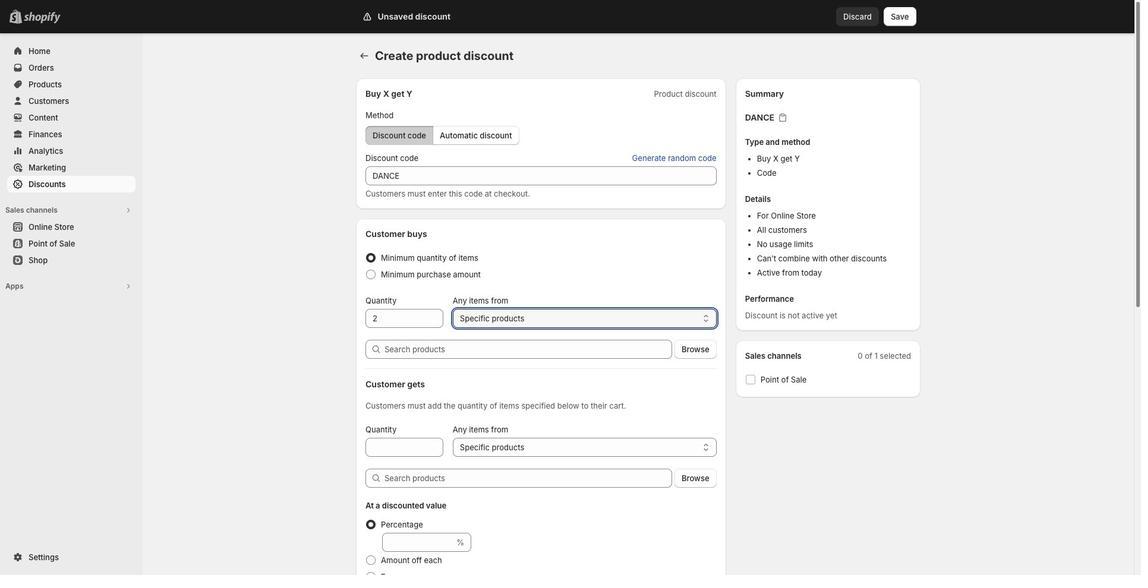 Task type: vqa. For each thing, say whether or not it's contained in the screenshot.
1st Search products text field from the top of the page
yes



Task type: locate. For each thing, give the bounding box(es) containing it.
Search products text field
[[385, 340, 672, 359], [385, 469, 672, 488]]

None text field
[[366, 438, 443, 457]]

None text field
[[366, 166, 717, 185], [366, 309, 443, 328], [382, 533, 454, 552], [366, 166, 717, 185], [366, 309, 443, 328], [382, 533, 454, 552]]

0 vertical spatial search products text field
[[385, 340, 672, 359]]

2 search products text field from the top
[[385, 469, 672, 488]]

1 vertical spatial search products text field
[[385, 469, 672, 488]]



Task type: describe. For each thing, give the bounding box(es) containing it.
1 search products text field from the top
[[385, 340, 672, 359]]

shopify image
[[24, 12, 61, 24]]



